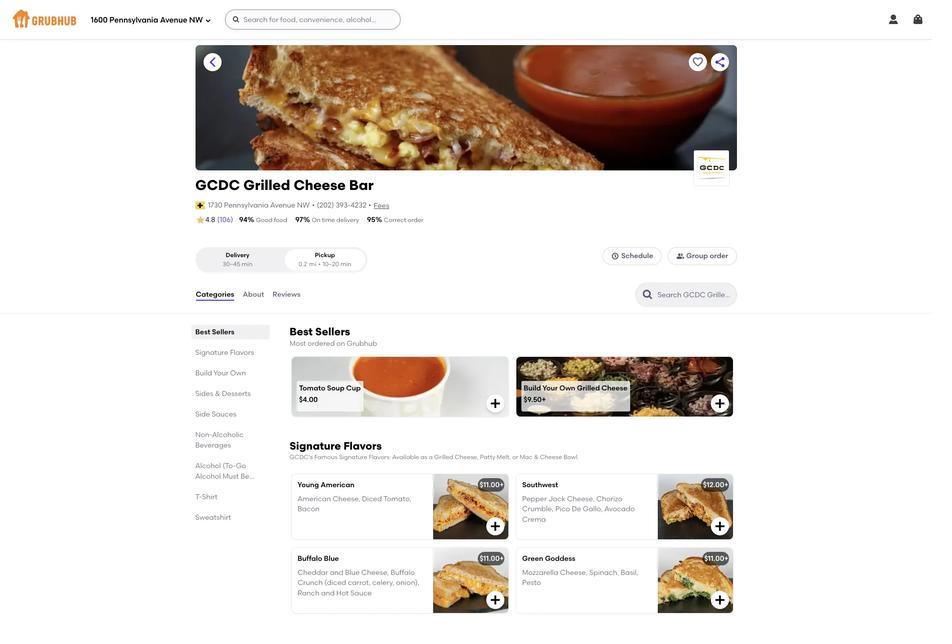 Task type: describe. For each thing, give the bounding box(es) containing it.
sides & desserts
[[195, 390, 251, 398]]

$12.00
[[703, 481, 724, 489]]

group order
[[686, 252, 728, 260]]

southwest image
[[658, 474, 733, 539]]

time
[[322, 217, 335, 224]]

share icon image
[[714, 56, 726, 68]]

bowl.
[[564, 454, 579, 461]]

0.2
[[299, 261, 307, 268]]

tomato
[[299, 384, 325, 392]]

1730 pennsylvania avenue nw
[[208, 201, 310, 209]]

4232
[[351, 201, 367, 209]]

94
[[239, 216, 248, 224]]

delivery 30–45 min
[[223, 252, 253, 268]]

cheese inside build your own grilled cheese $9.50 +
[[602, 384, 628, 392]]

diced
[[362, 495, 382, 503]]

flavors for signature flavors
[[230, 349, 254, 357]]

patty
[[480, 454, 495, 461]]

bacon
[[298, 505, 320, 514]]

your for build your own
[[214, 369, 228, 378]]

nw for 1600 pennsylvania avenue nw
[[189, 15, 203, 24]]

avenue for 1730 pennsylvania avenue nw
[[270, 201, 295, 209]]

people icon image
[[676, 252, 684, 260]]

mozzarella
[[522, 569, 558, 577]]

sellers for best sellers
[[212, 328, 234, 336]]

best sellers tab
[[195, 327, 266, 337]]

cheese, inside "american cheese, diced tomato, bacon"
[[333, 495, 360, 503]]

gallo,
[[583, 505, 603, 514]]

gcdc grilled cheese bar
[[195, 177, 374, 194]]

cheddar
[[298, 569, 328, 577]]

$11.00 + for green goddess
[[480, 554, 504, 563]]

• inside pickup 0.2 mi • 10–20 min
[[318, 261, 321, 268]]

your for build your own grilled cheese $9.50 +
[[543, 384, 558, 392]]

sauce
[[350, 589, 372, 598]]

or
[[512, 454, 518, 461]]

famous
[[314, 454, 338, 461]]

pesto
[[522, 579, 541, 587]]

search icon image
[[642, 289, 654, 301]]

$4.00
[[299, 396, 318, 404]]

bar
[[349, 177, 374, 194]]

correct
[[384, 217, 406, 224]]

southwest
[[522, 481, 558, 489]]

2 vertical spatial signature
[[339, 454, 367, 461]]

side sauces
[[195, 410, 236, 419]]

carrot,
[[348, 579, 371, 587]]

good
[[256, 217, 272, 224]]

pennsylvania for 1730
[[224, 201, 269, 209]]

green goddess
[[522, 554, 575, 563]]

american inside "american cheese, diced tomato, bacon"
[[298, 495, 331, 503]]

signature flavors tab
[[195, 348, 266, 358]]

basil,
[[621, 569, 638, 577]]

reviews button
[[272, 277, 301, 313]]

$11.00 for green goddess
[[480, 554, 500, 563]]

1730 pennsylvania avenue nw button
[[207, 200, 310, 211]]

30–45
[[223, 261, 240, 268]]

tomato,
[[384, 495, 411, 503]]

spinach,
[[589, 569, 619, 577]]

onion),
[[396, 579, 419, 587]]

option group containing delivery 30–45 min
[[195, 247, 367, 273]]

mi
[[309, 261, 316, 268]]

+ for goddess
[[724, 554, 729, 563]]

flavors:
[[369, 454, 391, 461]]

build your own
[[195, 369, 246, 378]]

(202) 393-4232 button
[[317, 200, 367, 211]]

pico
[[555, 505, 570, 514]]

categories button
[[195, 277, 235, 313]]

as
[[421, 454, 427, 461]]

american cheese, diced tomato, bacon
[[298, 495, 411, 514]]

own for build your own grilled cheese $9.50 +
[[559, 384, 575, 392]]

1 vertical spatial and
[[321, 589, 335, 598]]

gcdc
[[195, 177, 240, 194]]

& inside signature flavors gcdc's famous signature flavors: available as a grilled cheese, patty melt, or mac & cheese bowl.
[[534, 454, 539, 461]]

& inside tab
[[215, 390, 220, 398]]

grilled inside signature flavors gcdc's famous signature flavors: available as a grilled cheese, patty melt, or mac & cheese bowl.
[[434, 454, 453, 461]]

grubhub
[[347, 339, 377, 348]]

95
[[367, 216, 375, 224]]

side
[[195, 410, 210, 419]]

min inside delivery 30–45 min
[[242, 261, 253, 268]]

sides
[[195, 390, 213, 398]]

$12.00 +
[[703, 481, 729, 489]]

+ for blue
[[500, 554, 504, 563]]

melt,
[[497, 454, 511, 461]]

about button
[[242, 277, 265, 313]]

gcdc's
[[290, 454, 313, 461]]

crumble,
[[522, 505, 554, 514]]

0 vertical spatial grilled
[[243, 177, 290, 194]]

1600 pennsylvania avenue nw
[[91, 15, 203, 24]]

pickup
[[315, 252, 335, 259]]

build your own grilled cheese $9.50 +
[[524, 384, 628, 404]]

flavors for signature flavors gcdc's famous signature flavors: available as a grilled cheese, patty melt, or mac & cheese bowl.
[[344, 440, 382, 452]]

most
[[290, 339, 306, 348]]

shirt
[[202, 493, 217, 501]]

+ for american
[[500, 481, 504, 489]]

t-shirt tab
[[195, 492, 266, 502]]

10–20
[[323, 261, 339, 268]]

ordered
[[308, 339, 335, 348]]

cheese, inside pepper jack cheese, chorizo crumble, pico de gallo, avocado crema
[[567, 495, 595, 503]]

0 vertical spatial and
[[330, 569, 343, 577]]

alcoholic
[[212, 431, 244, 439]]

4.8
[[205, 216, 215, 224]]

celery,
[[372, 579, 394, 587]]

pepper
[[522, 495, 547, 503]]

ranch
[[298, 589, 320, 598]]

2 horizontal spatial •
[[369, 201, 371, 209]]

delivery
[[336, 217, 359, 224]]

on
[[336, 339, 345, 348]]



Task type: locate. For each thing, give the bounding box(es) containing it.
non-
[[195, 431, 212, 439]]

1 horizontal spatial own
[[559, 384, 575, 392]]

avenue inside "1730 pennsylvania avenue nw" button
[[270, 201, 295, 209]]

0 horizontal spatial &
[[215, 390, 220, 398]]

1 horizontal spatial cheese
[[540, 454, 562, 461]]

min down delivery
[[242, 261, 253, 268]]

pennsylvania up 94
[[224, 201, 269, 209]]

main navigation navigation
[[0, 0, 932, 39]]

hot
[[336, 589, 349, 598]]

buffalo blue image
[[433, 548, 508, 613]]

schedule
[[621, 252, 653, 260]]

young american image
[[433, 474, 508, 539]]

sweatshirt
[[195, 513, 231, 522]]

1 horizontal spatial buffalo
[[391, 569, 415, 577]]

pennsylvania inside main navigation navigation
[[109, 15, 158, 24]]

1 vertical spatial grilled
[[577, 384, 600, 392]]

delivery
[[226, 252, 250, 259]]

soup
[[327, 384, 345, 392]]

blue
[[324, 554, 339, 563], [345, 569, 360, 577]]

and up (diced
[[330, 569, 343, 577]]

best sellers most ordered on grubhub
[[290, 325, 377, 348]]

cheese, inside signature flavors gcdc's famous signature flavors: available as a grilled cheese, patty melt, or mac & cheese bowl.
[[455, 454, 479, 461]]

0 horizontal spatial order
[[408, 217, 424, 224]]

0 vertical spatial order
[[408, 217, 424, 224]]

1 horizontal spatial order
[[710, 252, 728, 260]]

0 horizontal spatial own
[[230, 369, 246, 378]]

1 vertical spatial order
[[710, 252, 728, 260]]

nw inside main navigation navigation
[[189, 15, 203, 24]]

green
[[522, 554, 543, 563]]

svg image
[[888, 14, 900, 26], [912, 14, 924, 26], [232, 16, 240, 24], [205, 17, 211, 23], [489, 398, 501, 410], [489, 520, 501, 532], [489, 594, 501, 606]]

pennsylvania inside "1730 pennsylvania avenue nw" button
[[224, 201, 269, 209]]

0 vertical spatial cheese
[[294, 177, 346, 194]]

blue up carrot,
[[345, 569, 360, 577]]

1 vertical spatial &
[[534, 454, 539, 461]]

0 horizontal spatial grilled
[[243, 177, 290, 194]]

97
[[295, 216, 303, 224]]

+
[[542, 396, 546, 404], [500, 481, 504, 489], [724, 481, 729, 489], [500, 554, 504, 563], [724, 554, 729, 563]]

0 horizontal spatial sellers
[[212, 328, 234, 336]]

grilled inside build your own grilled cheese $9.50 +
[[577, 384, 600, 392]]

1 horizontal spatial best
[[290, 325, 313, 338]]

1 horizontal spatial build
[[524, 384, 541, 392]]

0 horizontal spatial nw
[[189, 15, 203, 24]]

buffalo up cheddar
[[298, 554, 322, 563]]

save this restaurant image
[[692, 56, 704, 68]]

t-shirt
[[195, 493, 217, 501]]

cheese, up celery, on the bottom of the page
[[361, 569, 389, 577]]

$9.50
[[524, 396, 542, 404]]

save this restaurant button
[[689, 53, 707, 71]]

& right the mac
[[534, 454, 539, 461]]

blue up cheddar
[[324, 554, 339, 563]]

sellers up signature flavors
[[212, 328, 234, 336]]

svg image
[[611, 252, 619, 260], [714, 398, 726, 410], [714, 520, 726, 532], [714, 594, 726, 606]]

0 vertical spatial avenue
[[160, 15, 187, 24]]

1 vertical spatial flavors
[[344, 440, 382, 452]]

(202)
[[317, 201, 334, 209]]

chorizo
[[596, 495, 623, 503]]

393-
[[336, 201, 351, 209]]

2 min from the left
[[340, 261, 351, 268]]

0 vertical spatial flavors
[[230, 349, 254, 357]]

best sellers
[[195, 328, 234, 336]]

side sauces tab
[[195, 409, 266, 420]]

grilled
[[243, 177, 290, 194], [577, 384, 600, 392], [434, 454, 453, 461]]

signature for signature flavors gcdc's famous signature flavors: available as a grilled cheese, patty melt, or mac & cheese bowl.
[[290, 440, 341, 452]]

2 horizontal spatial grilled
[[577, 384, 600, 392]]

0 vertical spatial your
[[214, 369, 228, 378]]

$11.00 +
[[480, 481, 504, 489], [480, 554, 504, 563], [704, 554, 729, 563]]

best inside 'best sellers most ordered on grubhub'
[[290, 325, 313, 338]]

1 min from the left
[[242, 261, 253, 268]]

t-
[[195, 493, 202, 501]]

1 horizontal spatial pennsylvania
[[224, 201, 269, 209]]

• (202) 393-4232 • fees
[[312, 201, 389, 210]]

cup
[[346, 384, 361, 392]]

cheese, left patty
[[455, 454, 479, 461]]

build up sides
[[195, 369, 212, 378]]

1 vertical spatial pennsylvania
[[224, 201, 269, 209]]

sellers
[[315, 325, 350, 338], [212, 328, 234, 336]]

flavors
[[230, 349, 254, 357], [344, 440, 382, 452]]

cheese, down young american
[[333, 495, 360, 503]]

1 horizontal spatial blue
[[345, 569, 360, 577]]

1 vertical spatial own
[[559, 384, 575, 392]]

$11.00 for southwest
[[480, 481, 500, 489]]

1730
[[208, 201, 222, 209]]

crunch
[[298, 579, 323, 587]]

0 horizontal spatial blue
[[324, 554, 339, 563]]

build inside build your own grilled cheese $9.50 +
[[524, 384, 541, 392]]

1 vertical spatial avenue
[[270, 201, 295, 209]]

0 vertical spatial nw
[[189, 15, 203, 24]]

mac
[[520, 454, 533, 461]]

on time delivery
[[312, 217, 359, 224]]

0 horizontal spatial cheese
[[294, 177, 346, 194]]

best for best sellers most ordered on grubhub
[[290, 325, 313, 338]]

1 vertical spatial american
[[298, 495, 331, 503]]

build
[[195, 369, 212, 378], [524, 384, 541, 392]]

sellers up on
[[315, 325, 350, 338]]

jack
[[549, 495, 565, 503]]

1 horizontal spatial nw
[[297, 201, 310, 209]]

1 horizontal spatial grilled
[[434, 454, 453, 461]]

mozzarella cheese, spinach, basil, pesto
[[522, 569, 638, 587]]

order for correct order
[[408, 217, 424, 224]]

1 horizontal spatial &
[[534, 454, 539, 461]]

cheese inside signature flavors gcdc's famous signature flavors: available as a grilled cheese, patty melt, or mac & cheese bowl.
[[540, 454, 562, 461]]

best up signature flavors
[[195, 328, 210, 336]]

2 horizontal spatial cheese
[[602, 384, 628, 392]]

0 horizontal spatial •
[[312, 201, 315, 209]]

best inside tab
[[195, 328, 210, 336]]

0 vertical spatial signature
[[195, 349, 228, 357]]

build up $9.50
[[524, 384, 541, 392]]

& right sides
[[215, 390, 220, 398]]

buffalo up onion),
[[391, 569, 415, 577]]

non-alcoholic beverages tab
[[195, 430, 266, 451]]

flavors inside signature flavors gcdc's famous signature flavors: available as a grilled cheese, patty melt, or mac & cheese bowl.
[[344, 440, 382, 452]]

your inside build your own grilled cheese $9.50 +
[[543, 384, 558, 392]]

order inside button
[[710, 252, 728, 260]]

schedule button
[[603, 247, 662, 265]]

0 horizontal spatial avenue
[[160, 15, 187, 24]]

0 horizontal spatial best
[[195, 328, 210, 336]]

build for build your own
[[195, 369, 212, 378]]

sellers inside 'best sellers most ordered on grubhub'
[[315, 325, 350, 338]]

2 vertical spatial grilled
[[434, 454, 453, 461]]

sides & desserts tab
[[195, 389, 266, 399]]

1 horizontal spatial avenue
[[270, 201, 295, 209]]

avenue
[[160, 15, 187, 24], [270, 201, 295, 209]]

0 horizontal spatial your
[[214, 369, 228, 378]]

0 vertical spatial pennsylvania
[[109, 15, 158, 24]]

order
[[408, 217, 424, 224], [710, 252, 728, 260]]

fees button
[[373, 200, 390, 212]]

pepper jack cheese, chorizo crumble, pico de gallo, avocado crema
[[522, 495, 635, 524]]

best up most
[[290, 325, 313, 338]]

food
[[274, 217, 287, 224]]

star icon image
[[195, 215, 205, 225]]

pennsylvania right 1600
[[109, 15, 158, 24]]

• left (202)
[[312, 201, 315, 209]]

cheese, up de
[[567, 495, 595, 503]]

correct order
[[384, 217, 424, 224]]

group
[[686, 252, 708, 260]]

1 horizontal spatial your
[[543, 384, 558, 392]]

• right 4232
[[369, 201, 371, 209]]

on
[[312, 217, 320, 224]]

0 horizontal spatial flavors
[[230, 349, 254, 357]]

1 horizontal spatial flavors
[[344, 440, 382, 452]]

own
[[230, 369, 246, 378], [559, 384, 575, 392]]

signature left flavors:
[[339, 454, 367, 461]]

0 vertical spatial &
[[215, 390, 220, 398]]

(diced
[[325, 579, 346, 587]]

1 vertical spatial signature
[[290, 440, 341, 452]]

flavors inside tab
[[230, 349, 254, 357]]

order right correct
[[408, 217, 424, 224]]

own for build your own
[[230, 369, 246, 378]]

order for group order
[[710, 252, 728, 260]]

• right "mi"
[[318, 261, 321, 268]]

min right 10–20
[[340, 261, 351, 268]]

1 vertical spatial nw
[[297, 201, 310, 209]]

buffalo
[[298, 554, 322, 563], [391, 569, 415, 577]]

tomato soup cup $4.00
[[299, 384, 361, 404]]

1 vertical spatial cheese
[[602, 384, 628, 392]]

signature
[[195, 349, 228, 357], [290, 440, 341, 452], [339, 454, 367, 461]]

signature for signature flavors
[[195, 349, 228, 357]]

0 horizontal spatial buffalo
[[298, 554, 322, 563]]

american up bacon
[[298, 495, 331, 503]]

0 vertical spatial american
[[321, 481, 355, 489]]

categories
[[196, 290, 234, 299]]

avenue for 1600 pennsylvania avenue nw
[[160, 15, 187, 24]]

option group
[[195, 247, 367, 273]]

flavors up flavors:
[[344, 440, 382, 452]]

0 horizontal spatial min
[[242, 261, 253, 268]]

0 vertical spatial blue
[[324, 554, 339, 563]]

cheddar and blue cheese, buffalo crunch (diced carrot, celery, onion), ranch and hot sauce
[[298, 569, 419, 598]]

nw
[[189, 15, 203, 24], [297, 201, 310, 209]]

1 vertical spatial blue
[[345, 569, 360, 577]]

1 horizontal spatial sellers
[[315, 325, 350, 338]]

0 horizontal spatial build
[[195, 369, 212, 378]]

0 vertical spatial buffalo
[[298, 554, 322, 563]]

Search for food, convenience, alcohol... search field
[[225, 10, 400, 30]]

own inside tab
[[230, 369, 246, 378]]

cheese, inside the mozzarella cheese, spinach, basil, pesto
[[560, 569, 588, 577]]

gcdc grilled cheese bar logo image
[[694, 153, 729, 183]]

2 vertical spatial cheese
[[540, 454, 562, 461]]

build your own tab
[[195, 368, 266, 379]]

0 vertical spatial own
[[230, 369, 246, 378]]

best
[[290, 325, 313, 338], [195, 328, 210, 336]]

build inside tab
[[195, 369, 212, 378]]

sellers inside tab
[[212, 328, 234, 336]]

1 vertical spatial build
[[524, 384, 541, 392]]

de
[[572, 505, 581, 514]]

available
[[392, 454, 419, 461]]

flavors up build your own tab
[[230, 349, 254, 357]]

pickup 0.2 mi • 10–20 min
[[299, 252, 351, 268]]

1 horizontal spatial •
[[318, 261, 321, 268]]

green goddess image
[[658, 548, 733, 613]]

caret left icon image
[[206, 56, 218, 68]]

sellers for best sellers most ordered on grubhub
[[315, 325, 350, 338]]

1 horizontal spatial min
[[340, 261, 351, 268]]

signature flavors gcdc's famous signature flavors: available as a grilled cheese, patty melt, or mac & cheese bowl.
[[290, 440, 579, 461]]

0 horizontal spatial pennsylvania
[[109, 15, 158, 24]]

blue inside cheddar and blue cheese, buffalo crunch (diced carrot, celery, onion), ranch and hot sauce
[[345, 569, 360, 577]]

svg image inside schedule button
[[611, 252, 619, 260]]

your inside tab
[[214, 369, 228, 378]]

buffalo blue
[[298, 554, 339, 563]]

sauces
[[212, 410, 236, 419]]

buffalo inside cheddar and blue cheese, buffalo crunch (diced carrot, celery, onion), ranch and hot sauce
[[391, 569, 415, 577]]

own inside build your own grilled cheese $9.50 +
[[559, 384, 575, 392]]

pennsylvania for 1600
[[109, 15, 158, 24]]

+ inside build your own grilled cheese $9.50 +
[[542, 396, 546, 404]]

tab
[[195, 461, 266, 482]]

1 vertical spatial your
[[543, 384, 558, 392]]

goddess
[[545, 554, 575, 563]]

Search GCDC Grilled Cheese Bar search field
[[657, 290, 733, 300]]

cheese, down goddess
[[560, 569, 588, 577]]

crema
[[522, 515, 546, 524]]

nw for 1730 pennsylvania avenue nw
[[297, 201, 310, 209]]

nw inside button
[[297, 201, 310, 209]]

min inside pickup 0.2 mi • 10–20 min
[[340, 261, 351, 268]]

group order button
[[668, 247, 737, 265]]

signature up famous on the bottom
[[290, 440, 341, 452]]

1 vertical spatial buffalo
[[391, 569, 415, 577]]

and down (diced
[[321, 589, 335, 598]]

about
[[243, 290, 264, 299]]

best for best sellers
[[195, 328, 210, 336]]

fees
[[374, 201, 389, 210]]

american up "american cheese, diced tomato, bacon"
[[321, 481, 355, 489]]

subscription pass image
[[195, 201, 205, 210]]

cheese, inside cheddar and blue cheese, buffalo crunch (diced carrot, celery, onion), ranch and hot sauce
[[361, 569, 389, 577]]

non-alcoholic beverages
[[195, 431, 244, 450]]

avenue inside main navigation navigation
[[160, 15, 187, 24]]

1600
[[91, 15, 108, 24]]

$11.00 + for southwest
[[480, 481, 504, 489]]

build for build your own grilled cheese $9.50 +
[[524, 384, 541, 392]]

0 vertical spatial build
[[195, 369, 212, 378]]

signature inside signature flavors tab
[[195, 349, 228, 357]]

sweatshirt tab
[[195, 512, 266, 523]]

•
[[312, 201, 315, 209], [369, 201, 371, 209], [318, 261, 321, 268]]

signature down best sellers
[[195, 349, 228, 357]]

young american
[[298, 481, 355, 489]]

order right group
[[710, 252, 728, 260]]

good food
[[256, 217, 287, 224]]



Task type: vqa. For each thing, say whether or not it's contained in the screenshot.
Potato within Spicy Potato Soft Taco $2.42
no



